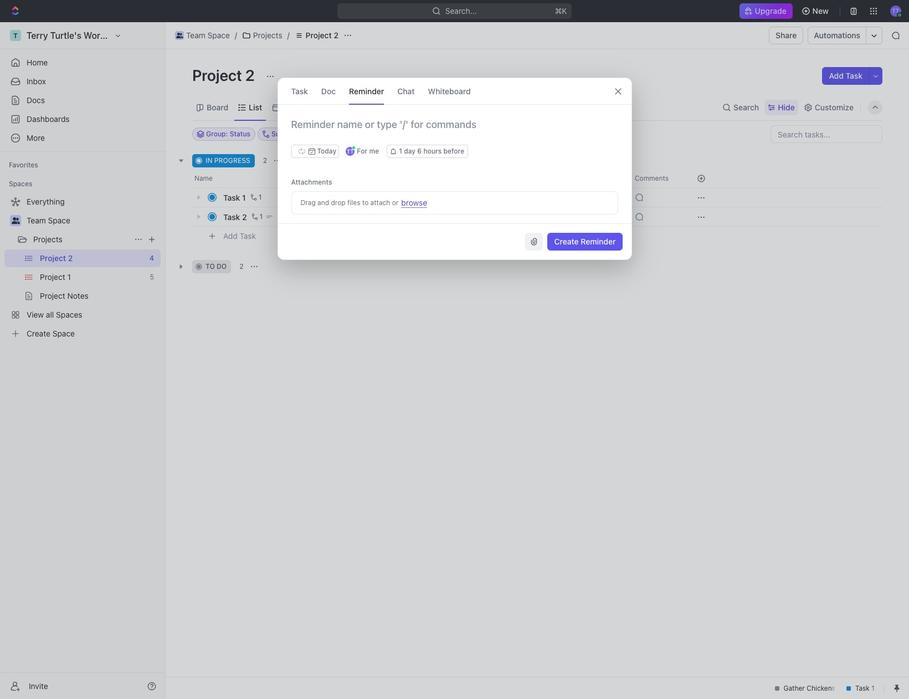Task type: locate. For each thing, give the bounding box(es) containing it.
add task button
[[823, 67, 870, 85], [285, 154, 332, 167], [218, 230, 261, 243]]

dialog
[[278, 78, 632, 260]]

1 inside dropdown button
[[399, 147, 402, 155]]

0 vertical spatial team
[[186, 30, 206, 40]]

calendar link
[[281, 100, 316, 115]]

for me
[[357, 147, 379, 155]]

0 vertical spatial project
[[306, 30, 332, 40]]

add for add task "button" to the top
[[830, 71, 844, 80]]

tt
[[347, 148, 354, 155]]

team right user group icon
[[186, 30, 206, 40]]

0 vertical spatial add task button
[[823, 67, 870, 85]]

1 vertical spatial team
[[27, 216, 46, 225]]

0 vertical spatial team space
[[186, 30, 230, 40]]

task
[[846, 71, 863, 80], [291, 86, 308, 96], [312, 156, 327, 165], [223, 193, 240, 202], [223, 212, 240, 222], [240, 231, 256, 240]]

add down task 2
[[223, 231, 238, 240]]

1 vertical spatial projects link
[[33, 231, 130, 248]]

assignees
[[462, 130, 495, 138]]

to
[[363, 198, 369, 207], [206, 262, 215, 271]]

0 vertical spatial projects
[[253, 30, 283, 40]]

add task
[[830, 71, 863, 80], [298, 156, 327, 165], [223, 231, 256, 240]]

reminder button
[[349, 78, 384, 104]]

1 horizontal spatial space
[[208, 30, 230, 40]]

add task down task 2
[[223, 231, 256, 240]]

share button
[[770, 27, 804, 44]]

new
[[813, 6, 829, 16]]

0 horizontal spatial add task button
[[218, 230, 261, 243]]

search...
[[446, 6, 477, 16]]

team space link inside tree
[[27, 212, 159, 230]]

add
[[830, 71, 844, 80], [298, 156, 311, 165], [223, 231, 238, 240]]

1 horizontal spatial add task
[[298, 156, 327, 165]]

1 horizontal spatial team space link
[[172, 29, 233, 42]]

0 vertical spatial 1 button
[[248, 192, 264, 203]]

0 horizontal spatial project
[[192, 66, 242, 84]]

2 horizontal spatial add task button
[[823, 67, 870, 85]]

drag and drop files to attach or browse
[[301, 198, 428, 207]]

hours
[[424, 147, 442, 155]]

project
[[306, 30, 332, 40], [192, 66, 242, 84]]

1 horizontal spatial team
[[186, 30, 206, 40]]

upgrade
[[756, 6, 788, 16]]

1 horizontal spatial add
[[298, 156, 311, 165]]

add up attachments
[[298, 156, 311, 165]]

1 vertical spatial 1 button
[[249, 211, 265, 222]]

task down task 1
[[223, 212, 240, 222]]

tree inside sidebar navigation
[[4, 193, 161, 343]]

2
[[334, 30, 339, 40], [246, 66, 255, 84], [263, 156, 267, 165], [242, 212, 247, 222], [240, 262, 244, 271]]

1 vertical spatial team space
[[27, 216, 70, 225]]

0 horizontal spatial project 2
[[192, 66, 258, 84]]

me
[[369, 147, 379, 155]]

team space right user group image
[[27, 216, 70, 225]]

space
[[208, 30, 230, 40], [48, 216, 70, 225]]

add task button up attachments
[[285, 154, 332, 167]]

team space link
[[172, 29, 233, 42], [27, 212, 159, 230]]

reminder right create
[[581, 237, 616, 246]]

0 vertical spatial add task
[[830, 71, 863, 80]]

1 vertical spatial add task
[[298, 156, 327, 165]]

2 / from the left
[[288, 30, 290, 40]]

0 horizontal spatial add task
[[223, 231, 256, 240]]

1 vertical spatial team space link
[[27, 212, 159, 230]]

inbox
[[27, 77, 46, 86]]

project 2
[[306, 30, 339, 40], [192, 66, 258, 84]]

1 horizontal spatial project 2
[[306, 30, 339, 40]]

1 vertical spatial add task button
[[285, 154, 332, 167]]

automations
[[815, 30, 861, 40]]

Reminder na﻿me or type '/' for commands text field
[[278, 118, 632, 145]]

0 vertical spatial project 2
[[306, 30, 339, 40]]

do
[[217, 262, 227, 271]]

1 horizontal spatial projects link
[[239, 29, 285, 42]]

today button
[[291, 145, 339, 158]]

1 button for 2
[[249, 211, 265, 222]]

task inside dialog
[[291, 86, 308, 96]]

task 2
[[223, 212, 247, 222]]

/
[[235, 30, 237, 40], [288, 30, 290, 40]]

projects link inside tree
[[33, 231, 130, 248]]

0 horizontal spatial team space link
[[27, 212, 159, 230]]

0 vertical spatial to
[[363, 198, 369, 207]]

team
[[186, 30, 206, 40], [27, 216, 46, 225]]

0 horizontal spatial projects link
[[33, 231, 130, 248]]

1 button
[[248, 192, 264, 203], [249, 211, 265, 222]]

user group image
[[176, 33, 183, 38]]

add up customize
[[830, 71, 844, 80]]

team inside sidebar navigation
[[27, 216, 46, 225]]

hide
[[779, 102, 796, 112]]

to right files
[[363, 198, 369, 207]]

reminder inside button
[[581, 237, 616, 246]]

1 vertical spatial to
[[206, 262, 215, 271]]

1 day 6 hours before
[[399, 147, 465, 155]]

task down the today
[[312, 156, 327, 165]]

2 vertical spatial add
[[223, 231, 238, 240]]

dialog containing task
[[278, 78, 632, 260]]

reminder up gantt link
[[349, 86, 384, 96]]

0 vertical spatial add
[[830, 71, 844, 80]]

1 horizontal spatial /
[[288, 30, 290, 40]]

0 horizontal spatial /
[[235, 30, 237, 40]]

0 vertical spatial team space link
[[172, 29, 233, 42]]

task up calendar
[[291, 86, 308, 96]]

0 horizontal spatial reminder
[[349, 86, 384, 96]]

gantt link
[[374, 100, 397, 115]]

attachments
[[291, 178, 332, 186]]

projects
[[253, 30, 283, 40], [33, 235, 63, 244]]

invite
[[29, 681, 48, 691]]

add task button down task 2
[[218, 230, 261, 243]]

1 button right task 2
[[249, 211, 265, 222]]

1 vertical spatial reminder
[[581, 237, 616, 246]]

1 day 6 hours before button
[[387, 145, 469, 158]]

task up customize
[[846, 71, 863, 80]]

tree
[[4, 193, 161, 343]]

add task up customize
[[830, 71, 863, 80]]

before
[[444, 147, 465, 155]]

drop
[[331, 198, 346, 207]]

space right user group image
[[48, 216, 70, 225]]

add task down the today
[[298, 156, 327, 165]]

1 vertical spatial project 2
[[192, 66, 258, 84]]

1 horizontal spatial add task button
[[285, 154, 332, 167]]

1 left day at the top of page
[[399, 147, 402, 155]]

0 horizontal spatial team
[[27, 216, 46, 225]]

1 horizontal spatial projects
[[253, 30, 283, 40]]

tree containing team space
[[4, 193, 161, 343]]

space right user group icon
[[208, 30, 230, 40]]

team right user group image
[[27, 216, 46, 225]]

2 horizontal spatial add
[[830, 71, 844, 80]]

board
[[207, 102, 229, 112]]

hide button
[[765, 100, 799, 115]]

1 horizontal spatial to
[[363, 198, 369, 207]]

1
[[399, 147, 402, 155], [242, 193, 246, 202], [259, 193, 262, 201], [260, 212, 263, 221]]

day
[[404, 147, 416, 155]]

1 vertical spatial projects
[[33, 235, 63, 244]]

progress
[[214, 156, 250, 165]]

projects link
[[239, 29, 285, 42], [33, 231, 130, 248]]

doc button
[[322, 78, 336, 104]]

1 up task 2
[[242, 193, 246, 202]]

1 horizontal spatial reminder
[[581, 237, 616, 246]]

to left do
[[206, 262, 215, 271]]

reminder
[[349, 86, 384, 96], [581, 237, 616, 246]]

0 horizontal spatial projects
[[33, 235, 63, 244]]

add task button up customize
[[823, 67, 870, 85]]

customize button
[[801, 100, 858, 115]]

create
[[555, 237, 579, 246]]

team space right user group icon
[[186, 30, 230, 40]]

task button
[[291, 78, 308, 104]]

chat button
[[398, 78, 415, 104]]

drag
[[301, 198, 316, 207]]

1 right task 2
[[260, 212, 263, 221]]

1 button right task 1
[[248, 192, 264, 203]]

6
[[418, 147, 422, 155]]

table link
[[334, 100, 356, 115]]

team space
[[186, 30, 230, 40], [27, 216, 70, 225]]

to inside drag and drop files to attach or browse
[[363, 198, 369, 207]]

1 vertical spatial project
[[192, 66, 242, 84]]

table
[[336, 102, 356, 112]]

0 horizontal spatial space
[[48, 216, 70, 225]]

add for bottom add task "button"
[[223, 231, 238, 240]]

0 horizontal spatial add
[[223, 231, 238, 240]]

Search tasks... text field
[[772, 126, 883, 142]]

calendar
[[283, 102, 316, 112]]

project 2 link
[[292, 29, 342, 42]]

1 vertical spatial space
[[48, 216, 70, 225]]

0 horizontal spatial team space
[[27, 216, 70, 225]]

1 vertical spatial add
[[298, 156, 311, 165]]

assignees button
[[448, 128, 500, 141]]

attach
[[371, 198, 391, 207]]



Task type: describe. For each thing, give the bounding box(es) containing it.
⌘k
[[556, 6, 568, 16]]

home
[[27, 58, 48, 67]]

team space inside tree
[[27, 216, 70, 225]]

2 horizontal spatial add task
[[830, 71, 863, 80]]

browse
[[402, 198, 428, 207]]

2 vertical spatial add task button
[[218, 230, 261, 243]]

home link
[[4, 54, 161, 72]]

0 horizontal spatial to
[[206, 262, 215, 271]]

spaces
[[9, 180, 32, 188]]

docs link
[[4, 91, 161, 109]]

customize
[[815, 102, 854, 112]]

create reminder button
[[548, 233, 623, 251]]

search
[[734, 102, 760, 112]]

0 vertical spatial reminder
[[349, 86, 384, 96]]

whiteboard
[[428, 86, 471, 96]]

or
[[392, 198, 399, 207]]

sidebar navigation
[[0, 22, 166, 699]]

docs
[[27, 95, 45, 105]]

in progress
[[206, 156, 250, 165]]

in
[[206, 156, 213, 165]]

1 right task 1
[[259, 193, 262, 201]]

upgrade link
[[740, 3, 793, 19]]

today
[[317, 147, 337, 155]]

0 vertical spatial space
[[208, 30, 230, 40]]

1 / from the left
[[235, 30, 237, 40]]

inbox link
[[4, 73, 161, 90]]

space inside tree
[[48, 216, 70, 225]]

1 horizontal spatial project
[[306, 30, 332, 40]]

task up task 2
[[223, 193, 240, 202]]

favorites
[[9, 161, 38, 169]]

and
[[318, 198, 329, 207]]

task 1
[[223, 193, 246, 202]]

dashboards
[[27, 114, 70, 124]]

new button
[[798, 2, 836, 20]]

task down task 2
[[240, 231, 256, 240]]

for
[[357, 147, 368, 155]]

list
[[249, 102, 262, 112]]

1 button for 1
[[248, 192, 264, 203]]

dashboards link
[[4, 110, 161, 128]]

gantt
[[377, 102, 397, 112]]

favorites button
[[4, 159, 43, 172]]

0 vertical spatial projects link
[[239, 29, 285, 42]]

create reminder
[[555, 237, 616, 246]]

chat
[[398, 86, 415, 96]]

projects inside tree
[[33, 235, 63, 244]]

user group image
[[11, 217, 20, 224]]

search button
[[720, 100, 763, 115]]

1 horizontal spatial team space
[[186, 30, 230, 40]]

2 vertical spatial add task
[[223, 231, 256, 240]]

to do
[[206, 262, 227, 271]]

automations button
[[809, 27, 867, 44]]

files
[[348, 198, 361, 207]]

board link
[[205, 100, 229, 115]]

list link
[[247, 100, 262, 115]]

doc
[[322, 86, 336, 96]]

share
[[776, 30, 798, 40]]

whiteboard button
[[428, 78, 471, 104]]



Task type: vqa. For each thing, say whether or not it's contained in the screenshot.
the bottommost close icon
no



